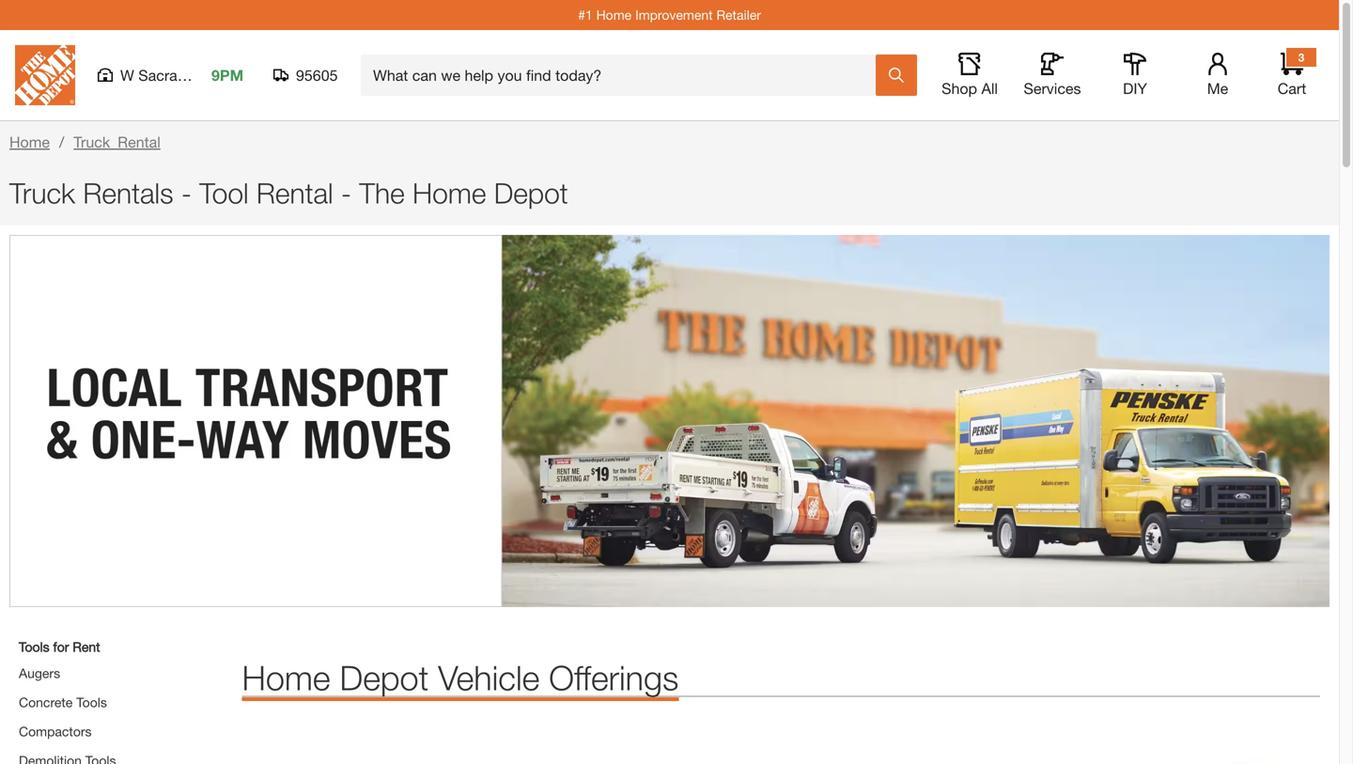 Task type: locate. For each thing, give the bounding box(es) containing it.
0 vertical spatial depot
[[494, 176, 568, 210]]

cart
[[1278, 79, 1307, 97]]

home
[[597, 7, 632, 23], [9, 133, 50, 151], [413, 176, 486, 210], [242, 657, 330, 697]]

services
[[1024, 79, 1082, 97]]

1 vertical spatial depot
[[340, 657, 429, 697]]

the
[[359, 176, 405, 210]]

all
[[982, 79, 998, 97]]

services button
[[1023, 53, 1083, 98]]

tools up the 'augers' at the left bottom of page
[[19, 639, 50, 655]]

 image
[[1065, 725, 1321, 764]]

truck rentals - tool rental - the home depot
[[9, 176, 568, 210]]

home depot vehicle offerings
[[242, 657, 679, 697]]

tools right concrete
[[76, 694, 107, 710]]

#1 home improvement retailer
[[578, 7, 761, 23]]

0 vertical spatial tools
[[19, 639, 50, 655]]

concrete tools
[[19, 694, 107, 710]]

0 horizontal spatial tools
[[19, 639, 50, 655]]

0 horizontal spatial depot
[[340, 657, 429, 697]]

tools
[[19, 639, 50, 655], [76, 694, 107, 710]]

augers link
[[19, 665, 60, 681]]

1 - from the left
[[181, 176, 192, 210]]

home link
[[9, 133, 50, 151]]

local transport & one-way moves image
[[9, 235, 1330, 607]]

-
[[181, 176, 192, 210], [341, 176, 352, 210]]

1 horizontal spatial -
[[341, 176, 352, 210]]

augers
[[19, 665, 60, 681]]

- left the
[[341, 176, 352, 210]]

diy button
[[1106, 53, 1166, 98]]

9pm
[[212, 66, 244, 84]]

truck
[[9, 176, 75, 210]]

shop all
[[942, 79, 998, 97]]

3
[[1299, 51, 1305, 64]]

- left the tool
[[181, 176, 192, 210]]

vehicle
[[438, 657, 540, 697]]

depot
[[494, 176, 568, 210], [340, 657, 429, 697]]

#1
[[578, 7, 593, 23]]

0 horizontal spatial -
[[181, 176, 192, 210]]

truck_rental link
[[74, 133, 161, 151]]

1 horizontal spatial tools
[[76, 694, 107, 710]]

me
[[1208, 79, 1229, 97]]

shop
[[942, 79, 978, 97]]

concrete tools link
[[19, 694, 107, 710]]

rental
[[257, 176, 333, 210]]

w
[[120, 66, 134, 84]]



Task type: describe. For each thing, give the bounding box(es) containing it.
2 - from the left
[[341, 176, 352, 210]]

improvement
[[636, 7, 713, 23]]

95605 button
[[274, 66, 338, 85]]

w sacramento 9pm
[[120, 66, 244, 84]]

offerings
[[549, 657, 679, 697]]

the home depot logo image
[[15, 45, 75, 105]]

retailer
[[717, 7, 761, 23]]

95605
[[296, 66, 338, 84]]

1 vertical spatial tools
[[76, 694, 107, 710]]

concrete
[[19, 694, 73, 710]]

What can we help you find today? search field
[[373, 55, 875, 95]]

cart 3
[[1278, 51, 1307, 97]]

sacramento
[[138, 66, 220, 84]]

1 horizontal spatial depot
[[494, 176, 568, 210]]

diy
[[1123, 79, 1148, 97]]

compactors
[[19, 724, 92, 739]]

shop all button
[[940, 53, 1000, 98]]

for
[[53, 639, 69, 655]]

me button
[[1188, 53, 1248, 98]]

compactors link
[[19, 724, 92, 739]]

truck_rental
[[74, 133, 161, 151]]

rent
[[73, 639, 100, 655]]

tool
[[200, 176, 249, 210]]

tools for rent
[[19, 639, 100, 655]]

rentals
[[83, 176, 173, 210]]



Task type: vqa. For each thing, say whether or not it's contained in the screenshot.
Window Treatments link
no



